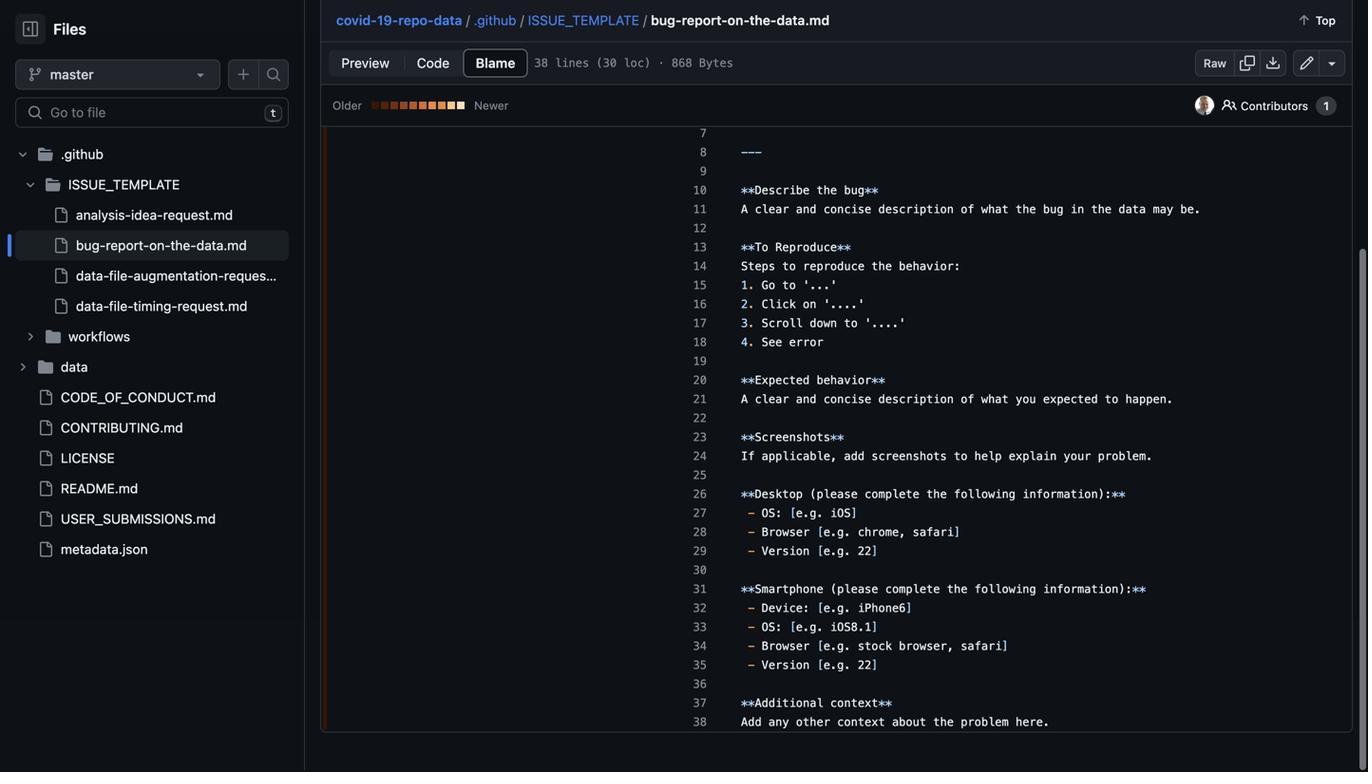 Task type: vqa. For each thing, say whether or not it's contained in the screenshot.


Task type: describe. For each thing, give the bounding box(es) containing it.
0 vertical spatial bug-
[[651, 13, 682, 29]]

information): for ** desktop (please complete the following information): ** - os: [ e.g. ios ] - browser [ e.g. chrome, safari ] - version [ e.g. 22 ]
[[1023, 488, 1112, 502]]

37
[[693, 697, 707, 711]]

(please for iphone6
[[830, 583, 878, 597]]

add inside ** screenshots ** if applicable, add screenshots to help explain your problem.
[[844, 450, 865, 464]]

browser,
[[899, 640, 954, 654]]

in
[[1071, 203, 1084, 217]]

on inside ** to reproduce ** steps to reproduce the behavior: 1 . go to '...' 2 . click on '....' 3 . scroll down to '....' 4 . see error
[[803, 298, 817, 312]]

0 vertical spatial 22
[[693, 412, 707, 426]]

0 horizontal spatial 38
[[534, 57, 548, 70]]

1 vertical spatial :
[[775, 70, 782, 84]]

1 . from the top
[[748, 279, 755, 293]]

7
[[700, 127, 707, 141]]

blame
[[476, 56, 515, 71]]

reproduce
[[775, 241, 837, 255]]

click
[[762, 298, 796, 312]]

bug
[[782, 32, 803, 46]]

scroll
[[762, 317, 803, 331]]

chevron down image
[[17, 149, 29, 161]]

down
[[810, 317, 837, 331]]

issue_template tree item
[[15, 170, 294, 322]]

raw
[[1204, 57, 1227, 70]]

readme,
[[534, 18, 585, 31]]

master button
[[15, 60, 220, 90]]

file- for timing-
[[109, 299, 133, 314]]

] right chrome,
[[954, 526, 961, 540]]

covid-
[[336, 13, 377, 29]]

master
[[50, 67, 94, 83]]

repo-
[[398, 13, 434, 29]]

20
[[693, 374, 707, 388]]

code button
[[404, 49, 462, 78]]

newer
[[474, 99, 509, 113]]

description inside ** expected behavior ** a clear and concise description of what you expected to happen.
[[878, 393, 954, 407]]

problem
[[961, 716, 1009, 730]]

file image for contributing.md
[[38, 421, 53, 436]]

868
[[672, 57, 692, 70]]

0 vertical spatial .github
[[474, 13, 516, 29]]

24
[[693, 450, 707, 464]]

18
[[693, 336, 707, 350]]

djedamski image
[[1195, 96, 1214, 115]]

·
[[658, 57, 665, 70]]

3 years ago
[[334, 18, 395, 31]]

see
[[762, 336, 782, 350]]

smartphone
[[755, 583, 823, 597]]

.github inside tree item
[[61, 147, 103, 162]]

2 . from the top
[[748, 298, 755, 312]]

file image for readme.md
[[38, 482, 53, 497]]

27
[[693, 507, 707, 521]]

[ down the desktop
[[789, 507, 796, 521]]

35
[[693, 659, 707, 673]]

and inside ** describe the bug ** a clear and concise description of what the bug in the data may be.
[[796, 203, 817, 217]]

1 vertical spatial context
[[837, 716, 885, 730]]

lines
[[555, 57, 589, 70]]

of inside ** describe the bug ** a clear and concise description of what the bug in the data may be.
[[961, 203, 974, 217]]

--- name : bug report on the data
[[741, 13, 933, 46]]

[ up additional
[[817, 659, 823, 673]]

file image for analysis-idea-request.md
[[53, 208, 68, 223]]

what inside ** describe the bug ** a clear and concise description of what the bug in the data may be.
[[981, 203, 1009, 217]]

workflows
[[68, 329, 130, 345]]

description inside ** describe the bug ** a clear and concise description of what the bug in the data may be.
[[878, 203, 954, 217]]

data- for data-file-augmentation-request.md
[[76, 268, 109, 284]]

expected
[[1043, 393, 1098, 407]]

] down stock
[[872, 659, 878, 673]]

following for safari
[[974, 583, 1036, 597]]

the right in
[[1091, 203, 1112, 217]]

chevron down image
[[25, 180, 36, 191]]

data left the initial
[[434, 13, 462, 29]]

group for .github
[[15, 170, 294, 352]]

code
[[417, 56, 450, 71]]

timing-
[[133, 299, 177, 314]]

22 inside ** desktop (please complete the following information): ** - os: [ e.g. ios ] - browser [ e.g. chrome, safari ] - version [ e.g. 22 ]
[[858, 545, 872, 559]]

go
[[762, 279, 775, 293]]

complete for ios
[[865, 488, 920, 502]]

bug- inside tree item
[[76, 238, 106, 254]]

add
[[741, 716, 762, 730]]

[ down device:
[[789, 621, 796, 635]]

ios8.1
[[830, 621, 872, 635]]

0 vertical spatial issue_template
[[528, 13, 639, 29]]

1 ' from the left
[[789, 70, 796, 84]]

steps
[[741, 260, 775, 274]]

2 / from the left
[[520, 13, 524, 29]]

search this repository image
[[266, 67, 281, 83]]

more edit options image
[[1324, 56, 1340, 71]]

file image for user_submissions.md
[[38, 512, 53, 527]]

analysis-idea-request.md
[[76, 208, 233, 223]]

blame button
[[463, 49, 528, 78]]

file- for augmentation-
[[109, 268, 134, 284]]

screenshots
[[755, 431, 830, 445]]

safari inside ** desktop (please complete the following information): ** - os: [ e.g. ios ] - browser [ e.g. chrome, safari ] - version [ e.g. 22 ]
[[913, 526, 954, 540]]

1 horizontal spatial report-
[[682, 13, 728, 29]]

** smartphone (please complete the following information): ** - device: [ e.g. iphone6 ] - os: [ e.g. ios8.1 ] - browser [ e.g. stock browser, safari ] - version [ e.g. 22 ]
[[741, 583, 1146, 673]]

file image for data-file-timing-request.md
[[53, 299, 68, 314]]

older
[[333, 99, 362, 113]]

information): for ** smartphone (please complete the following information): ** - device: [ e.g. iphone6 ] - os: [ e.g. ios8.1 ] - browser [ e.g. stock browser, safari ] - version [ e.g. 22 ]
[[1043, 583, 1132, 597]]

help
[[974, 450, 1002, 464]]

13
[[693, 241, 707, 255]]

1 for 1
[[1324, 100, 1329, 113]]

group for issue_template
[[15, 200, 294, 322]]

complete for iphone6
[[885, 583, 940, 597]]

1 horizontal spatial 38
[[693, 716, 707, 730]]

21
[[693, 393, 707, 407]]

preview
[[341, 56, 390, 71]]

17
[[693, 317, 707, 331]]

concise inside ** describe the bug ** a clear and concise description of what the bug in the data may be.
[[823, 203, 872, 217]]

] up chrome,
[[851, 507, 858, 521]]

file image for metadata.json
[[38, 543, 53, 558]]

data,
[[504, 18, 531, 31]]

to inside ** screenshots ** if applicable, add screenshots to help explain your problem.
[[954, 450, 968, 464]]

happen.
[[1125, 393, 1174, 407]]

** expected behavior ** a clear and concise description of what you expected to happen.
[[741, 374, 1174, 407]]

[ left chrome,
[[817, 526, 823, 540]]

git branch image
[[28, 67, 43, 83]]

desktop
[[755, 488, 803, 502]]

25
[[693, 469, 707, 483]]

0 vertical spatial bug
[[844, 184, 865, 198]]

what inside ** expected behavior ** a clear and concise description of what you expected to happen.
[[981, 393, 1009, 407]]

3 inside 1 2 3 4 7 8 9 10 11 12 13 14 15 16 17 18 19 20 21 22 23 24 25 26 27 28 29 30 31 32 33 34 35 36 37 38
[[700, 51, 707, 65]]

file image for code_of_conduct.md
[[38, 390, 53, 406]]

to down reproduce
[[782, 260, 796, 274]]

38 lines (30 loc) · 868 bytes
[[534, 57, 733, 70]]

file view element
[[328, 49, 528, 78]]

file image for bug-report-on-the-data.md
[[53, 238, 68, 254]]

2 inside 1 2 3 4 7 8 9 10 11 12 13 14 15 16 17 18 19 20 21 22 23 24 25 26 27 28 29 30 31 32 33 34 35 36 37 38
[[700, 32, 707, 46]]

to
[[755, 241, 769, 255]]

top button
[[1288, 8, 1344, 34]]

problem.
[[1098, 450, 1153, 464]]

14
[[693, 260, 707, 274]]

15
[[693, 279, 707, 293]]

draggable pane splitter slider
[[302, 0, 307, 771]]

2 ' from the left
[[796, 70, 803, 84]]

[ left stock
[[817, 640, 823, 654]]

name
[[741, 32, 769, 46]]

12
[[693, 222, 707, 236]]

33
[[693, 621, 707, 635]]

3 / from the left
[[643, 13, 647, 29]]

behavior:
[[899, 260, 961, 274]]

(please for ios
[[810, 488, 858, 502]]

license,
[[588, 18, 629, 31]]

chrome,
[[858, 526, 906, 540]]

screenshots
[[871, 450, 947, 464]]

data.md inside tree item
[[196, 238, 247, 254]]

device:
[[762, 602, 810, 616]]

any
[[769, 716, 789, 730]]

edit file image
[[1299, 56, 1314, 71]]

browser inside ** desktop (please complete the following information): ** - os: [ e.g. ios ] - browser [ e.g. chrome, safari ] - version [ e.g. 22 ]
[[762, 526, 810, 540]]

11
[[693, 203, 707, 217]]

add file tooltip
[[228, 60, 258, 90]]

] up browser,
[[906, 602, 913, 616]]

1 vertical spatial '....'
[[865, 317, 906, 331]]

4 inside ** to reproduce ** steps to reproduce the behavior: 1 . go to '...' 2 . click on '....' 3 . scroll down to '....' 4 . see error
[[741, 336, 748, 350]]

files
[[53, 20, 86, 38]]

raw link
[[1195, 50, 1235, 77]]

top
[[1316, 14, 1336, 28]]

data-file-augmentation-request.md
[[76, 268, 294, 284]]

the left in
[[1016, 203, 1036, 217]]

on inside --- name : bug report on the data
[[858, 32, 872, 46]]

1 horizontal spatial the-
[[750, 13, 777, 29]]

0 vertical spatial context
[[830, 697, 878, 711]]

34
[[693, 640, 707, 654]]

file directory open fill image for .github
[[38, 147, 53, 162]]

following for ]
[[954, 488, 1016, 502]]

contributors
[[1241, 100, 1308, 113]]

** screenshots ** if applicable, add screenshots to help explain your problem.
[[741, 431, 1153, 464]]

be.
[[1180, 203, 1201, 217]]

to right go
[[782, 279, 796, 293]]



Task type: locate. For each thing, give the bounding box(es) containing it.
1 vertical spatial information):
[[1043, 583, 1132, 597]]

16
[[693, 298, 707, 312]]

1 description from the top
[[878, 203, 954, 217]]

safari right chrome,
[[913, 526, 954, 540]]

2 a from the top
[[741, 393, 748, 407]]

clear inside ** expected behavior ** a clear and concise description of what you expected to happen.
[[755, 393, 789, 407]]

1 inside 1 2 3 4 7 8 9 10 11 12 13 14 15 16 17 18 19 20 21 22 23 24 25 26 27 28 29 30 31 32 33 34 35 36 37 38
[[700, 13, 707, 27]]

1 vertical spatial what
[[981, 393, 1009, 407]]

describe
[[755, 184, 810, 198]]

: down bug
[[775, 70, 782, 84]]

1 vertical spatial 1
[[1324, 100, 1329, 113]]

files tree
[[15, 140, 294, 565]]

following inside ** desktop (please complete the following information): ** - os: [ e.g. ios ] - browser [ e.g. chrome, safari ] - version [ e.g. 22 ]
[[954, 488, 1016, 502]]

version up smartphone on the bottom right
[[762, 545, 810, 559]]

1 vertical spatial complete
[[885, 583, 940, 597]]

explain
[[1009, 450, 1057, 464]]

38 down 37
[[693, 716, 707, 730]]

(please
[[810, 488, 858, 502], [830, 583, 878, 597]]

file directory open fill image right chevron down icon
[[46, 178, 61, 193]]

idea-
[[131, 208, 163, 223]]

add file image
[[236, 67, 251, 83]]

search image
[[28, 105, 43, 121]]

.
[[748, 279, 755, 293], [748, 298, 755, 312], [748, 317, 755, 331], [748, 336, 755, 350]]

side panel image
[[23, 22, 38, 37]]

file image left analysis-
[[53, 208, 68, 223]]

description
[[878, 203, 954, 217], [878, 393, 954, 407]]

26
[[693, 488, 707, 502]]

22 inside ** smartphone (please complete the following information): ** - device: [ e.g. iphone6 ] - os: [ e.g. ios8.1 ] - browser [ e.g. stock browser, safari ] - version [ e.g. 22 ]
[[858, 659, 872, 673]]

0 horizontal spatial /
[[466, 13, 470, 29]]

8
[[700, 146, 707, 160]]

3 inside ** to reproduce ** steps to reproduce the behavior: 1 . go to '...' 2 . click on '....' 3 . scroll down to '....' 4 . see error
[[741, 317, 748, 331]]

Go to file text field
[[50, 99, 257, 127]]

request.md for timing-
[[177, 299, 247, 314]]

. left click
[[748, 298, 755, 312]]

: inside --- name : bug report on the data
[[769, 32, 775, 46]]

0 vertical spatial a
[[741, 203, 748, 217]]

to inside ** expected behavior ** a clear and concise description of what you expected to happen.
[[1105, 393, 1119, 407]]

2 inside ** to reproduce ** steps to reproduce the behavior: 1 . go to '...' 2 . click on '....' 3 . scroll down to '....' 4 . see error
[[741, 298, 748, 312]]

/ right license,
[[643, 13, 647, 29]]

os: inside ** desktop (please complete the following information): ** - os: [ e.g. ios ] - browser [ e.g. chrome, safari ] - version [ e.g. 22 ]
[[762, 507, 782, 521]]

. left go
[[748, 279, 755, 293]]

1 vertical spatial data-
[[76, 299, 109, 314]]

clear inside ** describe the bug ** a clear and concise description of what the bug in the data may be.
[[755, 203, 789, 217]]

and down expected
[[796, 393, 817, 407]]

of inside ** expected behavior ** a clear and concise description of what you expected to happen.
[[961, 393, 974, 407]]

a inside ** expected behavior ** a clear and concise description of what you expected to happen.
[[741, 393, 748, 407]]

bug-
[[651, 13, 682, 29], [76, 238, 106, 254]]

data.md
[[777, 13, 830, 29], [196, 238, 247, 254]]

on- up the "name"
[[728, 13, 750, 29]]

on- inside tree item
[[149, 238, 170, 254]]

concise
[[823, 203, 872, 217], [823, 393, 872, 407]]

1 vertical spatial 38
[[693, 716, 707, 730]]

file image down file directory fill icon
[[38, 390, 53, 406]]

1 version from the top
[[762, 545, 810, 559]]

chevron right image
[[17, 362, 29, 373]]

issue_template inside "tree item"
[[68, 177, 180, 193]]

1 horizontal spatial issue_template
[[528, 13, 639, 29]]

reproduce
[[803, 260, 865, 274]]

/
[[466, 13, 470, 29], [520, 13, 524, 29], [643, 13, 647, 29]]

report- inside bug-report-on-the-data.md tree item
[[106, 238, 149, 254]]

add initial data, readme, license, etc
[[449, 18, 649, 31]]

information):
[[1023, 488, 1112, 502], [1043, 583, 1132, 597]]

2 vertical spatial request.md
[[177, 299, 247, 314]]

a right 11
[[741, 203, 748, 217]]

description up ** screenshots ** if applicable, add screenshots to help explain your problem.
[[878, 393, 954, 407]]

23
[[693, 431, 707, 445]]

and down describe
[[796, 203, 817, 217]]

file directory open fill image inside issue_template "tree item"
[[46, 178, 61, 193]]

data- for data-file-timing-request.md
[[76, 299, 109, 314]]

preview button
[[328, 49, 403, 78]]

0 horizontal spatial 1
[[700, 13, 707, 27]]

data
[[434, 13, 462, 29], [906, 32, 933, 46], [1119, 203, 1146, 217], [61, 360, 88, 375]]

19
[[693, 355, 707, 369]]

30
[[693, 564, 707, 578]]

sc 9kayk9 0 image
[[1222, 98, 1237, 114]]

what
[[981, 203, 1009, 217], [981, 393, 1009, 407]]

os: inside ** smartphone (please complete the following information): ** - device: [ e.g. iphone6 ] - os: [ e.g. ios8.1 ] - browser [ e.g. stock browser, safari ] - version [ e.g. 22 ]
[[762, 621, 782, 635]]

** describe the bug ** a clear and concise description of what the bug in the data may be.
[[741, 184, 1201, 217]]

complete inside ** desktop (please complete the following information): ** - os: [ e.g. ios ] - browser [ e.g. chrome, safari ] - version [ e.g. 22 ]
[[865, 488, 920, 502]]

1 what from the top
[[981, 203, 1009, 217]]

---
[[741, 146, 762, 160]]

'....' right down
[[865, 317, 906, 331]]

[ right device:
[[817, 602, 823, 616]]

0 vertical spatial 2
[[700, 32, 707, 46]]

os: down device:
[[762, 621, 782, 635]]

1 vertical spatial 3
[[700, 51, 707, 65]]

29
[[693, 545, 707, 559]]

group containing analysis-idea-request.md
[[15, 200, 294, 322]]

file directory open fill image for issue_template
[[46, 178, 61, 193]]

1 horizontal spatial add
[[844, 450, 865, 464]]

(please up iphone6 on the right
[[830, 583, 878, 597]]

0 vertical spatial safari
[[913, 526, 954, 540]]

2 horizontal spatial 1
[[1324, 100, 1329, 113]]

description up behavior:
[[878, 203, 954, 217]]

file directory open fill image
[[38, 147, 53, 162], [46, 178, 61, 193]]

the left behavior:
[[871, 260, 892, 274]]

0 vertical spatial concise
[[823, 203, 872, 217]]

0 horizontal spatial report-
[[106, 238, 149, 254]]

1 vertical spatial add
[[844, 450, 865, 464]]

1 vertical spatial description
[[878, 393, 954, 407]]

behavior
[[817, 374, 872, 388]]

loc)
[[624, 57, 651, 70]]

safari inside ** smartphone (please complete the following information): ** - device: [ e.g. iphone6 ] - os: [ e.g. ios8.1 ] - browser [ e.g. stock browser, safari ] - version [ e.g. 22 ]
[[961, 640, 1002, 654]]

0 horizontal spatial 2
[[700, 32, 707, 46]]

0 horizontal spatial on
[[803, 298, 817, 312]]

2 version from the top
[[762, 659, 810, 673]]

1 a from the top
[[741, 203, 748, 217]]

the- inside tree item
[[170, 238, 196, 254]]

the inside the ** additional context ** add any other context about the problem here.
[[933, 716, 954, 730]]

1 vertical spatial file-
[[109, 299, 133, 314]]

1 down 'steps'
[[741, 279, 748, 293]]

of up behavior:
[[961, 203, 974, 217]]

expected
[[755, 374, 810, 388]]

1 clear from the top
[[755, 203, 789, 217]]

0 horizontal spatial issue_template
[[68, 177, 180, 193]]

4 . from the top
[[748, 336, 755, 350]]

chevron right image
[[25, 332, 36, 343]]

data left the may
[[1119, 203, 1146, 217]]

0 vertical spatial what
[[981, 203, 1009, 217]]

of
[[961, 203, 974, 217], [961, 393, 974, 407]]

error
[[789, 336, 823, 350]]

2 vertical spatial 1
[[741, 279, 748, 293]]

/ left the initial
[[466, 13, 470, 29]]

0 vertical spatial 38
[[534, 57, 548, 70]]

1 horizontal spatial 1
[[741, 279, 748, 293]]

0 vertical spatial the-
[[750, 13, 777, 29]]

1 vertical spatial on
[[803, 298, 817, 312]]

bug- down analysis-
[[76, 238, 106, 254]]

about
[[892, 716, 926, 730]]

0 vertical spatial complete
[[865, 488, 920, 502]]

1 horizontal spatial on-
[[728, 13, 750, 29]]

1 up bytes
[[700, 13, 707, 27]]

1 horizontal spatial 3
[[700, 51, 707, 65]]

** to reproduce ** steps to reproduce the behavior: 1 . go to '...' 2 . click on '....' 3 . scroll down to '....' 4 . see error
[[741, 241, 961, 350]]

1 horizontal spatial data.md
[[777, 13, 830, 29]]

the up browser,
[[947, 583, 968, 597]]

file-
[[109, 268, 134, 284], [109, 299, 133, 314]]

] up 'problem'
[[1002, 640, 1009, 654]]

] down chrome,
[[872, 545, 878, 559]]

0 vertical spatial clear
[[755, 203, 789, 217]]

file image
[[53, 208, 68, 223], [53, 299, 68, 314], [38, 390, 53, 406], [38, 451, 53, 467], [38, 543, 53, 558]]

title
[[741, 70, 775, 84]]

1 vertical spatial 2
[[741, 298, 748, 312]]

a inside ** describe the bug ** a clear and concise description of what the bug in the data may be.
[[741, 203, 748, 217]]

group containing issue_template
[[15, 170, 294, 352]]

fork this repository and edit the file tooltip
[[1293, 50, 1320, 77]]

0 horizontal spatial the-
[[170, 238, 196, 254]]

1 vertical spatial data.md
[[196, 238, 247, 254]]

issue_template link
[[528, 13, 639, 29]]

1 os: from the top
[[762, 507, 782, 521]]

file- down bug-report-on-the-data.md tree item
[[109, 268, 134, 284]]

0 horizontal spatial 4
[[700, 70, 707, 84]]

copy raw content image
[[1240, 56, 1255, 71]]

information): inside ** smartphone (please complete the following information): ** - device: [ e.g. iphone6 ] - os: [ e.g. ios8.1 ] - browser [ e.g. stock browser, safari ] - version [ e.g. 22 ]
[[1043, 583, 1132, 597]]

0 vertical spatial on
[[858, 32, 872, 46]]

data right report
[[906, 32, 933, 46]]

1 down more edit options icon
[[1324, 100, 1329, 113]]

[
[[789, 507, 796, 521], [817, 526, 823, 540], [817, 545, 823, 559], [817, 602, 823, 616], [789, 621, 796, 635], [817, 640, 823, 654], [817, 659, 823, 673]]

file directory fill image
[[46, 330, 61, 345]]

0 vertical spatial information):
[[1023, 488, 1112, 502]]

context
[[830, 697, 878, 711], [837, 716, 885, 730]]

concise down the behavior
[[823, 393, 872, 407]]

initial
[[472, 18, 501, 31]]

bug-report-on-the-data.md tree item
[[15, 231, 289, 261]]

0 vertical spatial os:
[[762, 507, 782, 521]]

a right 21
[[741, 393, 748, 407]]

-
[[741, 13, 748, 27], [748, 13, 755, 27], [755, 13, 762, 27], [741, 146, 748, 160], [748, 146, 755, 160], [755, 146, 762, 160], [748, 507, 755, 521], [748, 526, 755, 540], [748, 545, 755, 559], [748, 602, 755, 616], [748, 621, 755, 635], [748, 640, 755, 654], [748, 659, 755, 673]]

.github up blame
[[474, 13, 516, 29]]

1 for 1 2 3 4 7 8 9 10 11 12 13 14 15 16 17 18 19 20 21 22 23 24 25 26 27 28 29 30 31 32 33 34 35 36 37 38
[[700, 13, 707, 27]]

: left bug
[[769, 32, 775, 46]]

3 . from the top
[[748, 317, 755, 331]]

1 and from the top
[[796, 203, 817, 217]]

2 file- from the top
[[109, 299, 133, 314]]

0 horizontal spatial bug
[[844, 184, 865, 198]]

0 horizontal spatial data.md
[[196, 238, 247, 254]]

2 and from the top
[[796, 393, 817, 407]]

1 vertical spatial report-
[[106, 238, 149, 254]]

download raw content image
[[1266, 56, 1281, 71]]

of up ** screenshots ** if applicable, add screenshots to help explain your problem.
[[961, 393, 974, 407]]

0 horizontal spatial bug-
[[76, 238, 106, 254]]

1 vertical spatial issue_template
[[68, 177, 180, 193]]

1 horizontal spatial bug
[[1043, 203, 1064, 217]]

2 data- from the top
[[76, 299, 109, 314]]

1 data- from the top
[[76, 268, 109, 284]]

1 vertical spatial .github
[[61, 147, 103, 162]]

report
[[810, 32, 851, 46]]

1 vertical spatial and
[[796, 393, 817, 407]]

add left the initial
[[449, 18, 469, 31]]

file- up workflows
[[109, 299, 133, 314]]

covid-19-repo-data link
[[336, 13, 462, 29]]

the inside --- name : bug report on the data
[[878, 32, 899, 46]]

1 vertical spatial (please
[[830, 583, 878, 597]]

the right about
[[933, 716, 954, 730]]

4 left see
[[741, 336, 748, 350]]

** additional context ** add any other context about the problem here.
[[741, 697, 1050, 730]]

1 vertical spatial a
[[741, 393, 748, 407]]

2 browser from the top
[[762, 640, 810, 654]]

1 vertical spatial following
[[974, 583, 1036, 597]]

0 vertical spatial description
[[878, 203, 954, 217]]

os:
[[762, 507, 782, 521], [762, 621, 782, 635]]

context right other
[[837, 716, 885, 730]]

file directory open fill image right chevron down image
[[38, 147, 53, 162]]

1 inside ** to reproduce ** steps to reproduce the behavior: 1 . go to '...' 2 . click on '....' 3 . scroll down to '....' 4 . see error
[[741, 279, 748, 293]]

add left screenshots
[[844, 450, 865, 464]]

**
[[741, 184, 755, 198], [865, 184, 878, 198], [741, 241, 755, 255], [837, 241, 851, 255], [741, 374, 755, 388], [872, 374, 885, 388], [741, 431, 755, 445], [830, 431, 844, 445], [741, 488, 755, 502], [1112, 488, 1125, 502], [741, 583, 755, 597], [1132, 583, 1146, 597], [741, 697, 755, 711], [878, 697, 892, 711]]

1 / from the left
[[466, 13, 470, 29]]

0 vertical spatial '....'
[[823, 298, 865, 312]]

4 inside 1 2 3 4 7 8 9 10 11 12 13 14 15 16 17 18 19 20 21 22 23 24 25 26 27 28 29 30 31 32 33 34 35 36 37 38
[[700, 70, 707, 84]]

ago
[[376, 18, 395, 31]]

report- down idea-
[[106, 238, 149, 254]]

1 vertical spatial file directory open fill image
[[46, 178, 61, 193]]

what left "you"
[[981, 393, 1009, 407]]

following inside ** smartphone (please complete the following information): ** - device: [ e.g. iphone6 ] - os: [ e.g. ios8.1 ] - browser [ e.g. stock browser, safari ] - version [ e.g. 22 ]
[[974, 583, 1036, 597]]

0 vertical spatial on-
[[728, 13, 750, 29]]

bytes
[[699, 57, 733, 70]]

on down '...'
[[803, 298, 817, 312]]

2 horizontal spatial 3
[[741, 317, 748, 331]]

1 group from the top
[[15, 170, 294, 352]]

28
[[693, 526, 707, 540]]

context up other
[[830, 697, 878, 711]]

38
[[534, 57, 548, 70], [693, 716, 707, 730]]

data.md up bug
[[777, 13, 830, 29]]

1 vertical spatial bug
[[1043, 203, 1064, 217]]

1 of from the top
[[961, 203, 974, 217]]

2 what from the top
[[981, 393, 1009, 407]]

22 down chrome,
[[858, 545, 872, 559]]

1 horizontal spatial .github
[[474, 13, 516, 29]]

bug
[[844, 184, 865, 198], [1043, 203, 1064, 217]]

1 browser from the top
[[762, 526, 810, 540]]

2 of from the top
[[961, 393, 974, 407]]

download raw file tooltip
[[1260, 50, 1286, 77]]

etc
[[632, 18, 649, 31]]

request.md for augmentation-
[[224, 268, 294, 284]]

2 description from the top
[[878, 393, 954, 407]]

you
[[1016, 393, 1036, 407]]

22 down stock
[[858, 659, 872, 673]]

'....' up down
[[823, 298, 865, 312]]

the right describe
[[817, 184, 837, 198]]

complete up iphone6 on the right
[[885, 583, 940, 597]]

data inside --- name : bug report on the data
[[906, 32, 933, 46]]

clear down expected
[[755, 393, 789, 407]]

0 vertical spatial (please
[[810, 488, 858, 502]]

to right down
[[844, 317, 858, 331]]

iphone6
[[858, 602, 906, 616]]

file image left metadata.json
[[38, 543, 53, 558]]

if
[[741, 450, 755, 464]]

1 vertical spatial safari
[[961, 640, 1002, 654]]

1 vertical spatial request.md
[[224, 268, 294, 284]]

1 concise from the top
[[823, 203, 872, 217]]

browser
[[762, 526, 810, 540], [762, 640, 810, 654]]

bug-report-on-the-data.md
[[76, 238, 247, 254]]

bug left in
[[1043, 203, 1064, 217]]

.github right chevron down image
[[61, 147, 103, 162]]

data-file-timing-request.md
[[76, 299, 247, 314]]

] up stock
[[872, 621, 878, 635]]

on right report
[[858, 32, 872, 46]]

1 vertical spatial clear
[[755, 393, 789, 407]]

a
[[741, 203, 748, 217], [741, 393, 748, 407]]

to left happen.
[[1105, 393, 1119, 407]]

data.md up data-file-augmentation-request.md
[[196, 238, 247, 254]]

1 vertical spatial 22
[[858, 545, 872, 559]]

3 left years
[[334, 18, 341, 31]]

(please up ios
[[810, 488, 858, 502]]

browser inside ** smartphone (please complete the following information): ** - device: [ e.g. iphone6 ] - os: [ e.g. ios8.1 ] - browser [ e.g. stock browser, safari ] - version [ e.g. 22 ]
[[762, 640, 810, 654]]

0 vertical spatial 4
[[700, 70, 707, 84]]

0 vertical spatial report-
[[682, 13, 728, 29]]

1 horizontal spatial bug-
[[651, 13, 682, 29]]

safari right browser,
[[961, 640, 1002, 654]]

version inside ** smartphone (please complete the following information): ** - device: [ e.g. iphone6 ] - os: [ e.g. ios8.1 ] - browser [ e.g. stock browser, safari ] - version [ e.g. 22 ]
[[762, 659, 810, 673]]

0 vertical spatial 1
[[700, 13, 707, 27]]

]
[[851, 507, 858, 521], [954, 526, 961, 540], [872, 545, 878, 559], [906, 602, 913, 616], [872, 621, 878, 635], [1002, 640, 1009, 654], [872, 659, 878, 673]]

version inside ** desktop (please complete the following information): ** - os: [ e.g. ios ] - browser [ e.g. chrome, safari ] - version [ e.g. 22 ]
[[762, 545, 810, 559]]

the right report
[[878, 32, 899, 46]]

.github tree item
[[15, 140, 294, 352]]

1 vertical spatial os:
[[762, 621, 782, 635]]

file image
[[53, 238, 68, 254], [53, 269, 68, 284], [38, 421, 53, 436], [38, 482, 53, 497], [38, 512, 53, 527]]

file image left license
[[38, 451, 53, 467]]

19-
[[377, 13, 398, 29]]

2 os: from the top
[[762, 621, 782, 635]]

file directory fill image
[[38, 360, 53, 375]]

1 horizontal spatial safari
[[961, 640, 1002, 654]]

0 horizontal spatial add
[[449, 18, 469, 31]]

. left scroll
[[748, 317, 755, 331]]

concise inside ** expected behavior ** a clear and concise description of what you expected to happen.
[[823, 393, 872, 407]]

1 vertical spatial browser
[[762, 640, 810, 654]]

the inside ** smartphone (please complete the following information): ** - device: [ e.g. iphone6 ] - os: [ e.g. ios8.1 ] - browser [ e.g. stock browser, safari ] - version [ e.g. 22 ]
[[947, 583, 968, 597]]

0 vertical spatial browser
[[762, 526, 810, 540]]

what left in
[[981, 203, 1009, 217]]

information): inside ** desktop (please complete the following information): ** - os: [ e.g. ios ] - browser [ e.g. chrome, safari ] - version [ e.g. 22 ]
[[1023, 488, 1112, 502]]

3 left scroll
[[741, 317, 748, 331]]

3 right 868
[[700, 51, 707, 65]]

os: down the desktop
[[762, 507, 782, 521]]

to left help
[[954, 450, 968, 464]]

on-
[[728, 13, 750, 29], [149, 238, 170, 254]]

0 vertical spatial request.md
[[163, 208, 233, 223]]

0 vertical spatial 3
[[334, 18, 341, 31]]

and
[[796, 203, 817, 217], [796, 393, 817, 407]]

1
[[700, 13, 707, 27], [1324, 100, 1329, 113], [741, 279, 748, 293]]

0 horizontal spatial on-
[[149, 238, 170, 254]]

** desktop (please complete the following information): ** - os: [ e.g. ios ] - browser [ e.g. chrome, safari ] - version [ e.g. 22 ]
[[741, 488, 1125, 559]]

applicable,
[[762, 450, 837, 464]]

complete inside ** smartphone (please complete the following information): ** - device: [ e.g. iphone6 ] - os: [ e.g. ios8.1 ] - browser [ e.g. stock browser, safari ] - version [ e.g. 22 ]
[[885, 583, 940, 597]]

22 up 23
[[693, 412, 707, 426]]

version up additional
[[762, 659, 810, 673]]

2 clear from the top
[[755, 393, 789, 407]]

31
[[693, 583, 707, 597]]

1 vertical spatial 4
[[741, 336, 748, 350]]

32
[[693, 602, 707, 616]]

file image inside bug-report-on-the-data.md tree item
[[53, 238, 68, 254]]

data inside files tree
[[61, 360, 88, 375]]

1 vertical spatial on-
[[149, 238, 170, 254]]

report- up bytes
[[682, 13, 728, 29]]

.github
[[474, 13, 516, 29], [61, 147, 103, 162]]

license
[[61, 451, 115, 467]]

0 vertical spatial add
[[449, 18, 469, 31]]

1 vertical spatial bug-
[[76, 238, 106, 254]]

the inside ** desktop (please complete the following information): ** - os: [ e.g. ios ] - browser [ e.g. chrome, safari ] - version [ e.g. 22 ]
[[926, 488, 947, 502]]

file image for data-file-augmentation-request.md
[[53, 269, 68, 284]]

2 horizontal spatial /
[[643, 13, 647, 29]]

the
[[878, 32, 899, 46], [817, 184, 837, 198], [1016, 203, 1036, 217], [1091, 203, 1112, 217], [871, 260, 892, 274], [926, 488, 947, 502], [947, 583, 968, 597], [933, 716, 954, 730]]

add initial data, readme, license, etc link
[[449, 18, 649, 31]]

2 left click
[[741, 298, 748, 312]]

0 vertical spatial and
[[796, 203, 817, 217]]

(please inside ** smartphone (please complete the following information): ** - device: [ e.g. iphone6 ] - os: [ e.g. ios8.1 ] - browser [ e.g. stock browser, safari ] - version [ e.g. 22 ]
[[830, 583, 878, 597]]

0 horizontal spatial .github
[[61, 147, 103, 162]]

2 concise from the top
[[823, 393, 872, 407]]

the inside ** to reproduce ** steps to reproduce the behavior: 1 . go to '...' 2 . click on '....' 3 . scroll down to '....' 4 . see error
[[871, 260, 892, 274]]

2 group from the top
[[15, 200, 294, 322]]

bug- right etc
[[651, 13, 682, 29]]

other
[[796, 716, 830, 730]]

2 up bytes
[[700, 32, 707, 46]]

stock
[[858, 640, 892, 654]]

file image up file directory fill image at top
[[53, 299, 68, 314]]

[ up smartphone on the bottom right
[[817, 545, 823, 559]]

(30
[[596, 57, 617, 70]]

0 vertical spatial file directory open fill image
[[38, 147, 53, 162]]

and inside ** expected behavior ** a clear and concise description of what you expected to happen.
[[796, 393, 817, 407]]

38 left lines on the left top of page
[[534, 57, 548, 70]]

/ right .github link
[[520, 13, 524, 29]]

e.g.
[[796, 507, 823, 521], [823, 526, 851, 540], [823, 545, 851, 559], [823, 602, 851, 616], [796, 621, 823, 635], [823, 640, 851, 654], [823, 659, 851, 673]]

the- up data-file-augmentation-request.md
[[170, 238, 196, 254]]

browser down device:
[[762, 640, 810, 654]]

1 file- from the top
[[109, 268, 134, 284]]

4 right 868
[[700, 70, 707, 84]]

file image for license
[[38, 451, 53, 467]]

0 horizontal spatial 3
[[334, 18, 341, 31]]

1 vertical spatial concise
[[823, 393, 872, 407]]

1 horizontal spatial 4
[[741, 336, 748, 350]]

bug right describe
[[844, 184, 865, 198]]

browser down the desktop
[[762, 526, 810, 540]]

group
[[15, 170, 294, 352], [15, 200, 294, 322]]

on- down analysis-idea-request.md
[[149, 238, 170, 254]]

1 horizontal spatial 2
[[741, 298, 748, 312]]

metadata.json
[[61, 542, 148, 558]]

22
[[693, 412, 707, 426], [858, 545, 872, 559], [858, 659, 872, 673]]

1 vertical spatial the-
[[170, 238, 196, 254]]

data inside ** describe the bug ** a clear and concise description of what the bug in the data may be.
[[1119, 203, 1146, 217]]

(please inside ** desktop (please complete the following information): ** - os: [ e.g. ios ] - browser [ e.g. chrome, safari ] - version [ e.g. 22 ]
[[810, 488, 858, 502]]

title : ' '
[[741, 70, 803, 84]]

0 vertical spatial :
[[769, 32, 775, 46]]

to
[[782, 260, 796, 274], [782, 279, 796, 293], [844, 317, 858, 331], [1105, 393, 1119, 407], [954, 450, 968, 464]]



